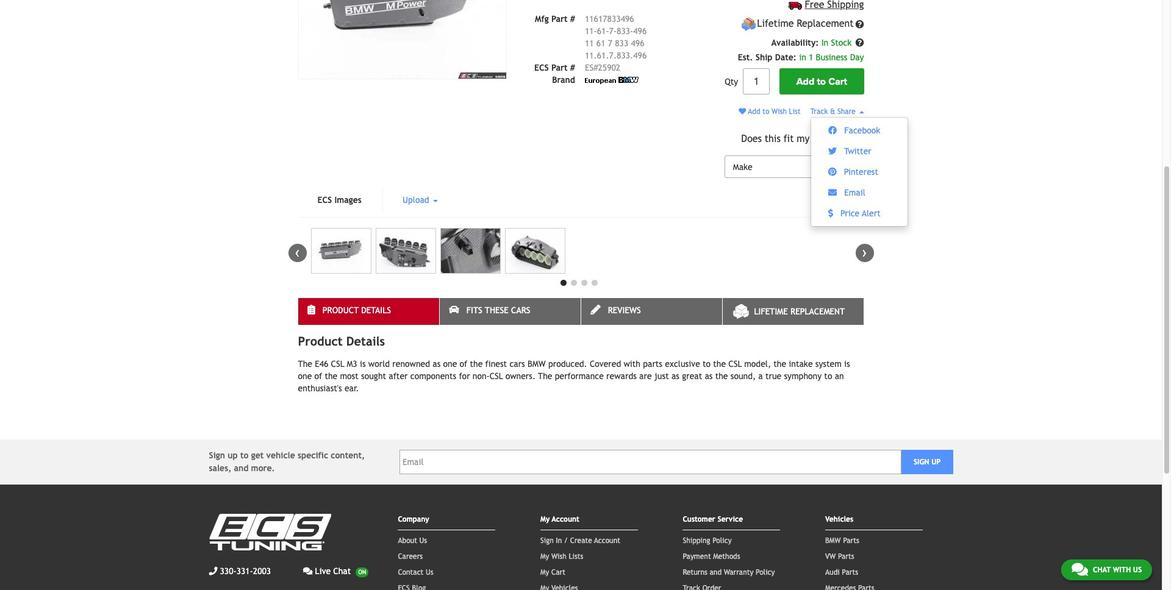 Task type: vqa. For each thing, say whether or not it's contained in the screenshot.


Task type: describe. For each thing, give the bounding box(es) containing it.
add to cart button
[[780, 69, 864, 95]]

parts for audi parts
[[842, 569, 858, 577]]

&
[[830, 108, 835, 116]]

the up non-
[[470, 359, 483, 369]]

add for add to cart
[[796, 76, 814, 88]]

1 part from the top
[[551, 14, 568, 24]]

7-
[[609, 26, 617, 36]]

performance
[[555, 372, 604, 381]]

330-
[[220, 567, 236, 577]]

parts
[[643, 359, 662, 369]]

parts for vw parts
[[838, 553, 854, 561]]

with inside chat with us link
[[1113, 566, 1131, 575]]

0 vertical spatial details
[[361, 306, 391, 316]]

symphony
[[784, 372, 822, 381]]

payment methods link
[[683, 553, 740, 561]]

upload
[[403, 195, 432, 205]]

customer service
[[683, 516, 743, 524]]

free shipping image
[[788, 1, 802, 10]]

finest
[[485, 359, 507, 369]]

cars
[[510, 359, 525, 369]]

bmw parts link
[[825, 537, 859, 546]]

my for my cart
[[540, 569, 549, 577]]

bmw inside the e46 csl m3 is world renowned as one of the finest cars bmw produced. covered with parts exclusive to the csl model, the intake system is one of the most sought after components for non-csl owners. the performance rewards are just as great as the sound, a true symphony to an enthusiast's ear.
[[528, 359, 546, 369]]

most
[[340, 372, 359, 381]]

sign up
[[914, 458, 941, 467]]

1 horizontal spatial the
[[538, 372, 552, 381]]

to left an
[[824, 372, 832, 381]]

my cart
[[540, 569, 565, 577]]

this
[[765, 133, 781, 144]]

system
[[815, 359, 842, 369]]

this product is lifetime replacement eligible image
[[741, 17, 756, 32]]

0 horizontal spatial csl
[[331, 359, 344, 369]]

2 is from the left
[[844, 359, 850, 369]]

returns and warranty policy link
[[683, 569, 775, 577]]

‹ link
[[288, 244, 306, 263]]

add to wish list link
[[739, 108, 801, 116]]

mfg
[[535, 14, 549, 24]]

brand
[[552, 75, 575, 85]]

warranty
[[724, 569, 754, 577]]

vehicle
[[266, 451, 295, 461]]

1 vertical spatial bmw
[[825, 537, 841, 546]]

the left sound, at the bottom right of the page
[[715, 372, 728, 381]]

25902
[[598, 63, 620, 73]]

sign up button
[[901, 450, 953, 475]]

to right heart image
[[763, 108, 769, 116]]

specific
[[298, 451, 328, 461]]

1 is from the left
[[360, 359, 366, 369]]

›
[[862, 244, 867, 261]]

1 horizontal spatial csl
[[490, 372, 503, 381]]

sign in / create account
[[540, 537, 620, 546]]

great
[[682, 372, 702, 381]]

chat inside chat with us link
[[1093, 566, 1111, 575]]

parts for bmw parts
[[843, 537, 859, 546]]

live chat
[[315, 567, 351, 577]]

1 vertical spatial product
[[298, 334, 343, 349]]

comments image
[[1072, 562, 1088, 577]]

list
[[789, 108, 801, 116]]

up for sign up to get vehicle specific content, sales, and more.
[[228, 451, 238, 461]]

and inside sign up to get vehicle specific content, sales, and more.
[[234, 464, 248, 474]]

twitter link
[[816, 144, 901, 159]]

0 vertical spatial policy
[[713, 537, 732, 546]]

intake
[[789, 359, 813, 369]]

ear.
[[345, 384, 359, 394]]

get
[[251, 451, 264, 461]]

lifetime replacement link
[[722, 299, 863, 325]]

1
[[809, 53, 813, 62]]

1 vertical spatial lifetime replacement
[[754, 307, 845, 317]]

in for /
[[556, 537, 562, 546]]

non-
[[473, 372, 490, 381]]

0 vertical spatial product
[[322, 306, 359, 316]]

0 vertical spatial of
[[460, 359, 467, 369]]

returns
[[683, 569, 707, 577]]

product details link
[[298, 299, 439, 325]]

menu containing facebook
[[810, 117, 908, 227]]

vehicles
[[825, 516, 853, 524]]

1 vertical spatial cart
[[551, 569, 565, 577]]

the right "exclusive"
[[713, 359, 726, 369]]

11.61.7.833.496
[[585, 51, 647, 60]]

ecs inside 11617833496 11-61-7-833-496 11 61 7 833 496 11.61.7.833.496 ecs part #
[[534, 63, 549, 73]]

us for about us
[[419, 537, 427, 546]]

question circle image
[[855, 20, 864, 29]]

m3
[[347, 359, 357, 369]]

330-331-2003
[[220, 567, 271, 577]]

product details inside product details link
[[322, 306, 391, 316]]

2003
[[253, 567, 271, 577]]

shipping
[[683, 537, 710, 546]]

11-
[[585, 26, 597, 36]]

1 vertical spatial policy
[[756, 569, 775, 577]]

fit
[[784, 133, 794, 144]]

rewards
[[606, 372, 637, 381]]

up for sign up
[[931, 458, 941, 467]]

upload button
[[383, 188, 457, 212]]

contact
[[398, 569, 424, 577]]

service
[[718, 516, 743, 524]]

company
[[398, 516, 429, 524]]

in for stock
[[821, 38, 828, 48]]

does
[[741, 133, 762, 144]]

an
[[835, 372, 844, 381]]

world
[[368, 359, 390, 369]]

ecs tuning image
[[209, 514, 331, 551]]

es# 25902 brand
[[552, 63, 620, 85]]

components
[[410, 372, 456, 381]]

2 horizontal spatial csl
[[728, 359, 742, 369]]

the down e46 in the left bottom of the page
[[325, 372, 337, 381]]

just
[[654, 372, 669, 381]]

in
[[799, 53, 806, 62]]

audi parts link
[[825, 569, 858, 577]]

reviews
[[608, 306, 641, 316]]

330-331-2003 link
[[209, 566, 271, 578]]

day
[[850, 53, 864, 62]]

pinterest link
[[816, 164, 901, 180]]

Email email field
[[400, 450, 901, 475]]

my wish lists link
[[540, 553, 583, 561]]

shipping policy link
[[683, 537, 732, 546]]

question circle image
[[855, 39, 864, 47]]

email
[[842, 188, 865, 198]]

availability:
[[771, 38, 819, 48]]

1 # from the top
[[570, 14, 575, 24]]

payment methods
[[683, 553, 740, 561]]

331-
[[236, 567, 253, 577]]



Task type: locate. For each thing, give the bounding box(es) containing it.
0 horizontal spatial bmw
[[528, 359, 546, 369]]

0 vertical spatial my
[[540, 516, 550, 524]]

lifetime
[[757, 18, 794, 30], [754, 307, 788, 317]]

ecs images
[[317, 195, 362, 205]]

sign in / create account link
[[540, 537, 620, 546]]

facebook
[[842, 126, 880, 136]]

2 part from the top
[[551, 63, 568, 73]]

to down business
[[817, 76, 826, 88]]

sign inside sign up to get vehicle specific content, sales, and more.
[[209, 451, 225, 461]]

1 vertical spatial product details
[[298, 334, 385, 349]]

replacement
[[797, 18, 854, 30], [790, 307, 845, 317]]

qty
[[725, 77, 738, 87]]

cart inside button
[[828, 76, 847, 88]]

as right great on the right bottom of the page
[[705, 372, 713, 381]]

my up my cart link
[[540, 553, 549, 561]]

is right system
[[844, 359, 850, 369]]

es#25902 - 11617833496 - euro csl intake - give your vehicle the intake it was meant to have - genuine european bmw - bmw image
[[298, 0, 507, 80], [311, 228, 371, 274], [375, 228, 436, 274], [440, 228, 501, 274], [505, 228, 565, 274]]

us right contact
[[426, 569, 433, 577]]

0 vertical spatial and
[[234, 464, 248, 474]]

us right comments image at the right of the page
[[1133, 566, 1142, 575]]

part right mfg
[[551, 14, 568, 24]]

‹
[[295, 244, 300, 261]]

add inside button
[[796, 76, 814, 88]]

lifetime down free shipping image
[[757, 18, 794, 30]]

0 vertical spatial ecs
[[534, 63, 549, 73]]

wish up my cart link
[[551, 553, 567, 561]]

ecs
[[534, 63, 549, 73], [317, 195, 332, 205]]

1 vertical spatial wish
[[551, 553, 567, 561]]

sign up to get vehicle specific content, sales, and more.
[[209, 451, 365, 474]]

1 vertical spatial ecs
[[317, 195, 332, 205]]

1 horizontal spatial of
[[460, 359, 467, 369]]

more.
[[251, 464, 275, 474]]

in left /
[[556, 537, 562, 546]]

est.
[[738, 53, 753, 62]]

details
[[361, 306, 391, 316], [346, 334, 385, 349]]

price alert
[[838, 209, 880, 219]]

0 vertical spatial part
[[551, 14, 568, 24]]

2 horizontal spatial sign
[[914, 458, 929, 467]]

enthusiast's
[[298, 384, 342, 394]]

my
[[797, 133, 810, 144]]

1 horizontal spatial up
[[931, 458, 941, 467]]

vehicle?
[[813, 133, 847, 144]]

menu
[[810, 117, 908, 227]]

fits
[[466, 306, 482, 316]]

exclusive
[[665, 359, 700, 369]]

replacement up system
[[790, 307, 845, 317]]

1 horizontal spatial wish
[[772, 108, 787, 116]]

to inside button
[[817, 76, 826, 88]]

does this fit my vehicle?
[[741, 133, 847, 144]]

0 horizontal spatial policy
[[713, 537, 732, 546]]

1 horizontal spatial cart
[[828, 76, 847, 88]]

the right owners.
[[538, 372, 552, 381]]

sign
[[209, 451, 225, 461], [914, 458, 929, 467], [540, 537, 554, 546]]

11617833496 11-61-7-833-496 11 61 7 833 496 11.61.7.833.496 ecs part #
[[534, 14, 647, 73]]

product up e46 in the left bottom of the page
[[298, 334, 343, 349]]

1 vertical spatial lifetime
[[754, 307, 788, 317]]

0 vertical spatial cart
[[828, 76, 847, 88]]

0 vertical spatial lifetime
[[757, 18, 794, 30]]

twitter
[[842, 147, 871, 156]]

of up enthusiast's
[[314, 372, 322, 381]]

1 vertical spatial one
[[298, 372, 312, 381]]

1 vertical spatial details
[[346, 334, 385, 349]]

and
[[234, 464, 248, 474], [710, 569, 722, 577]]

alert
[[862, 209, 880, 219]]

account
[[552, 516, 579, 524], [594, 537, 620, 546]]

add right heart image
[[748, 108, 760, 116]]

61-
[[597, 26, 609, 36]]

the up true
[[774, 359, 786, 369]]

true
[[765, 372, 781, 381]]

0 vertical spatial #
[[570, 14, 575, 24]]

parts right audi
[[842, 569, 858, 577]]

pinterest
[[841, 167, 878, 177]]

1 my from the top
[[540, 516, 550, 524]]

1 horizontal spatial chat
[[1093, 566, 1111, 575]]

my up my wish lists
[[540, 516, 550, 524]]

0 vertical spatial account
[[552, 516, 579, 524]]

2 horizontal spatial as
[[705, 372, 713, 381]]

1 vertical spatial with
[[1113, 566, 1131, 575]]

is right 'm3'
[[360, 359, 366, 369]]

up inside sign up to get vehicle specific content, sales, and more.
[[228, 451, 238, 461]]

0 horizontal spatial as
[[433, 359, 441, 369]]

sign for sign in / create account
[[540, 537, 554, 546]]

0 horizontal spatial chat
[[333, 567, 351, 577]]

1 horizontal spatial ecs
[[534, 63, 549, 73]]

0 vertical spatial the
[[298, 359, 312, 369]]

0 vertical spatial with
[[624, 359, 640, 369]]

0 horizontal spatial cart
[[551, 569, 565, 577]]

returns and warranty policy
[[683, 569, 775, 577]]

cars
[[511, 306, 530, 316]]

audi
[[825, 569, 840, 577]]

account right the create on the bottom of the page
[[594, 537, 620, 546]]

my wish lists
[[540, 553, 583, 561]]

# right mfg
[[570, 14, 575, 24]]

fits these cars
[[466, 306, 530, 316]]

0 horizontal spatial the
[[298, 359, 312, 369]]

to left get
[[240, 451, 249, 461]]

shipping policy
[[683, 537, 732, 546]]

chat inside live chat link
[[333, 567, 351, 577]]

0 horizontal spatial one
[[298, 372, 312, 381]]

0 vertical spatial replacement
[[797, 18, 854, 30]]

lifetime replacement up the intake
[[754, 307, 845, 317]]

about us
[[398, 537, 427, 546]]

0 vertical spatial lifetime replacement
[[757, 18, 854, 30]]

covered
[[590, 359, 621, 369]]

0 horizontal spatial ecs
[[317, 195, 332, 205]]

1 horizontal spatial sign
[[540, 537, 554, 546]]

part inside 11617833496 11-61-7-833-496 11 61 7 833 496 11.61.7.833.496 ecs part #
[[551, 63, 568, 73]]

genuine european bmw image
[[585, 77, 639, 84]]

content,
[[331, 451, 365, 461]]

up inside sign up button
[[931, 458, 941, 467]]

3 my from the top
[[540, 569, 549, 577]]

my for my wish lists
[[540, 553, 549, 561]]

these
[[485, 306, 509, 316]]

as right "just"
[[672, 372, 679, 381]]

None text field
[[743, 69, 770, 95]]

sign for sign up
[[914, 458, 929, 467]]

1 vertical spatial in
[[556, 537, 562, 546]]

1 horizontal spatial in
[[821, 38, 828, 48]]

0 horizontal spatial add
[[748, 108, 760, 116]]

1 horizontal spatial with
[[1113, 566, 1131, 575]]

ecs left es# 25902 brand
[[534, 63, 549, 73]]

mfg part #
[[535, 14, 575, 24]]

of up 'for'
[[460, 359, 467, 369]]

csl up sound, at the bottom right of the page
[[728, 359, 742, 369]]

us right about at the left bottom of the page
[[419, 537, 427, 546]]

availability: in stock
[[771, 38, 854, 48]]

share
[[837, 108, 856, 116]]

1 horizontal spatial as
[[672, 372, 679, 381]]

496
[[633, 26, 647, 36]]

and down payment methods
[[710, 569, 722, 577]]

1 vertical spatial and
[[710, 569, 722, 577]]

chat right live
[[333, 567, 351, 577]]

0 horizontal spatial of
[[314, 372, 322, 381]]

cart
[[828, 76, 847, 88], [551, 569, 565, 577]]

1 vertical spatial #
[[570, 63, 575, 73]]

1 vertical spatial of
[[314, 372, 322, 381]]

chat with us link
[[1061, 560, 1152, 581]]

0 horizontal spatial up
[[228, 451, 238, 461]]

account up /
[[552, 516, 579, 524]]

bmw up vw
[[825, 537, 841, 546]]

after
[[389, 372, 408, 381]]

sound,
[[731, 372, 756, 381]]

parts right vw
[[838, 553, 854, 561]]

1 horizontal spatial bmw
[[825, 537, 841, 546]]

0 vertical spatial in
[[821, 38, 828, 48]]

0 vertical spatial one
[[443, 359, 457, 369]]

2 vertical spatial my
[[540, 569, 549, 577]]

replacement up availability: in stock
[[797, 18, 854, 30]]

cart down my wish lists
[[551, 569, 565, 577]]

one up components
[[443, 359, 457, 369]]

2 my from the top
[[540, 553, 549, 561]]

1 horizontal spatial is
[[844, 359, 850, 369]]

0 vertical spatial product details
[[322, 306, 391, 316]]

1 vertical spatial add
[[748, 108, 760, 116]]

0 horizontal spatial wish
[[551, 553, 567, 561]]

add down in on the top of page
[[796, 76, 814, 88]]

reviews link
[[581, 299, 722, 325]]

1 vertical spatial replacement
[[790, 307, 845, 317]]

0 vertical spatial wish
[[772, 108, 787, 116]]

833-
[[617, 26, 633, 36]]

1 vertical spatial part
[[551, 63, 568, 73]]

sign inside sign up button
[[914, 458, 929, 467]]

the left e46 in the left bottom of the page
[[298, 359, 312, 369]]

to right "exclusive"
[[703, 359, 711, 369]]

1 horizontal spatial add
[[796, 76, 814, 88]]

parts up vw parts link
[[843, 537, 859, 546]]

# up brand
[[570, 63, 575, 73]]

1 vertical spatial my
[[540, 553, 549, 561]]

1 vertical spatial account
[[594, 537, 620, 546]]

policy right warranty
[[756, 569, 775, 577]]

lifetime replacement up availability: in stock
[[757, 18, 854, 30]]

policy up 'methods'
[[713, 537, 732, 546]]

1 horizontal spatial and
[[710, 569, 722, 577]]

cart down business
[[828, 76, 847, 88]]

us for contact us
[[426, 569, 433, 577]]

with right comments image at the right of the page
[[1113, 566, 1131, 575]]

1 horizontal spatial policy
[[756, 569, 775, 577]]

es#
[[585, 63, 598, 73]]

wish left list
[[772, 108, 787, 116]]

email link
[[816, 185, 901, 201]]

payment
[[683, 553, 711, 561]]

0 vertical spatial parts
[[843, 537, 859, 546]]

to inside sign up to get vehicle specific content, sales, and more.
[[240, 451, 249, 461]]

2 vertical spatial parts
[[842, 569, 858, 577]]

1 horizontal spatial account
[[594, 537, 620, 546]]

with
[[624, 359, 640, 369], [1113, 566, 1131, 575]]

contact us
[[398, 569, 433, 577]]

1 horizontal spatial one
[[443, 359, 457, 369]]

track & share button
[[810, 108, 864, 116]]

model,
[[744, 359, 771, 369]]

1 vertical spatial parts
[[838, 553, 854, 561]]

0 vertical spatial bmw
[[528, 359, 546, 369]]

my for my account
[[540, 516, 550, 524]]

date:
[[775, 53, 797, 62]]

0 horizontal spatial with
[[624, 359, 640, 369]]

lifetime up model,
[[754, 307, 788, 317]]

csl down finest
[[490, 372, 503, 381]]

my down my wish lists
[[540, 569, 549, 577]]

one up enthusiast's
[[298, 372, 312, 381]]

part up brand
[[551, 63, 568, 73]]

produced.
[[548, 359, 587, 369]]

as up components
[[433, 359, 441, 369]]

comments image
[[303, 567, 313, 576]]

customer
[[683, 516, 715, 524]]

wish
[[772, 108, 787, 116], [551, 553, 567, 561]]

0 horizontal spatial sign
[[209, 451, 225, 461]]

csl
[[331, 359, 344, 369], [728, 359, 742, 369], [490, 372, 503, 381]]

ecs inside ecs images link
[[317, 195, 332, 205]]

the
[[470, 359, 483, 369], [713, 359, 726, 369], [774, 359, 786, 369], [325, 372, 337, 381], [715, 372, 728, 381]]

0 horizontal spatial and
[[234, 464, 248, 474]]

is
[[360, 359, 366, 369], [844, 359, 850, 369]]

add to wish list
[[746, 108, 801, 116]]

price
[[840, 209, 859, 219]]

fits these cars link
[[439, 299, 580, 325]]

add
[[796, 76, 814, 88], [748, 108, 760, 116]]

0 vertical spatial add
[[796, 76, 814, 88]]

add for add to wish list
[[748, 108, 760, 116]]

1 vertical spatial the
[[538, 372, 552, 381]]

with up rewards
[[624, 359, 640, 369]]

product up 'm3'
[[322, 306, 359, 316]]

bmw
[[528, 359, 546, 369], [825, 537, 841, 546]]

csl left 'm3'
[[331, 359, 344, 369]]

bmw right cars
[[528, 359, 546, 369]]

chat with us
[[1093, 566, 1142, 575]]

live chat link
[[303, 566, 369, 578]]

careers link
[[398, 553, 423, 561]]

my account
[[540, 516, 579, 524]]

sign for sign up to get vehicle specific content, sales, and more.
[[209, 451, 225, 461]]

0 horizontal spatial account
[[552, 516, 579, 524]]

0 horizontal spatial is
[[360, 359, 366, 369]]

chat right comments image at the right of the page
[[1093, 566, 1111, 575]]

phone image
[[209, 567, 217, 576]]

and right sales,
[[234, 464, 248, 474]]

0 horizontal spatial in
[[556, 537, 562, 546]]

heart image
[[739, 108, 746, 116]]

us
[[419, 537, 427, 546], [1133, 566, 1142, 575], [426, 569, 433, 577]]

# inside 11617833496 11-61-7-833-496 11 61 7 833 496 11.61.7.833.496 ecs part #
[[570, 63, 575, 73]]

2 # from the top
[[570, 63, 575, 73]]

ecs left the images
[[317, 195, 332, 205]]

in up business
[[821, 38, 828, 48]]

bmw parts
[[825, 537, 859, 546]]

with inside the e46 csl m3 is world renowned as one of the finest cars bmw produced. covered with parts exclusive to the csl model, the intake system is one of the most sought after components for non-csl owners. the performance rewards are just as great as the sound, a true symphony to an enthusiast's ear.
[[624, 359, 640, 369]]

methods
[[713, 553, 740, 561]]



